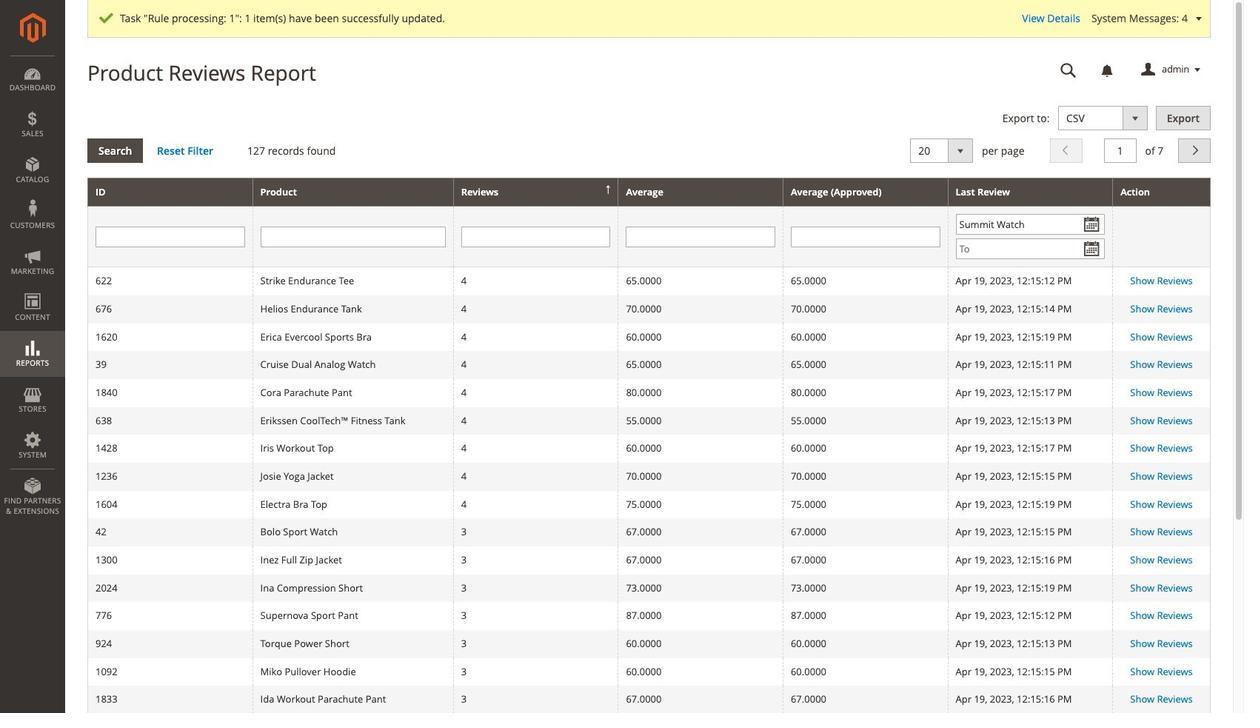 Task type: describe. For each thing, give the bounding box(es) containing it.
From text field
[[956, 214, 1105, 235]]



Task type: locate. For each thing, give the bounding box(es) containing it.
None text field
[[1050, 57, 1088, 83], [626, 227, 776, 247], [791, 227, 940, 247], [1050, 57, 1088, 83], [626, 227, 776, 247], [791, 227, 940, 247]]

magento admin panel image
[[20, 13, 46, 43]]

To text field
[[956, 239, 1105, 260]]

None text field
[[1104, 138, 1137, 163], [96, 227, 245, 247], [260, 227, 446, 247], [461, 227, 611, 247], [1104, 138, 1137, 163], [96, 227, 245, 247], [260, 227, 446, 247], [461, 227, 611, 247]]

menu bar
[[0, 56, 65, 524]]



